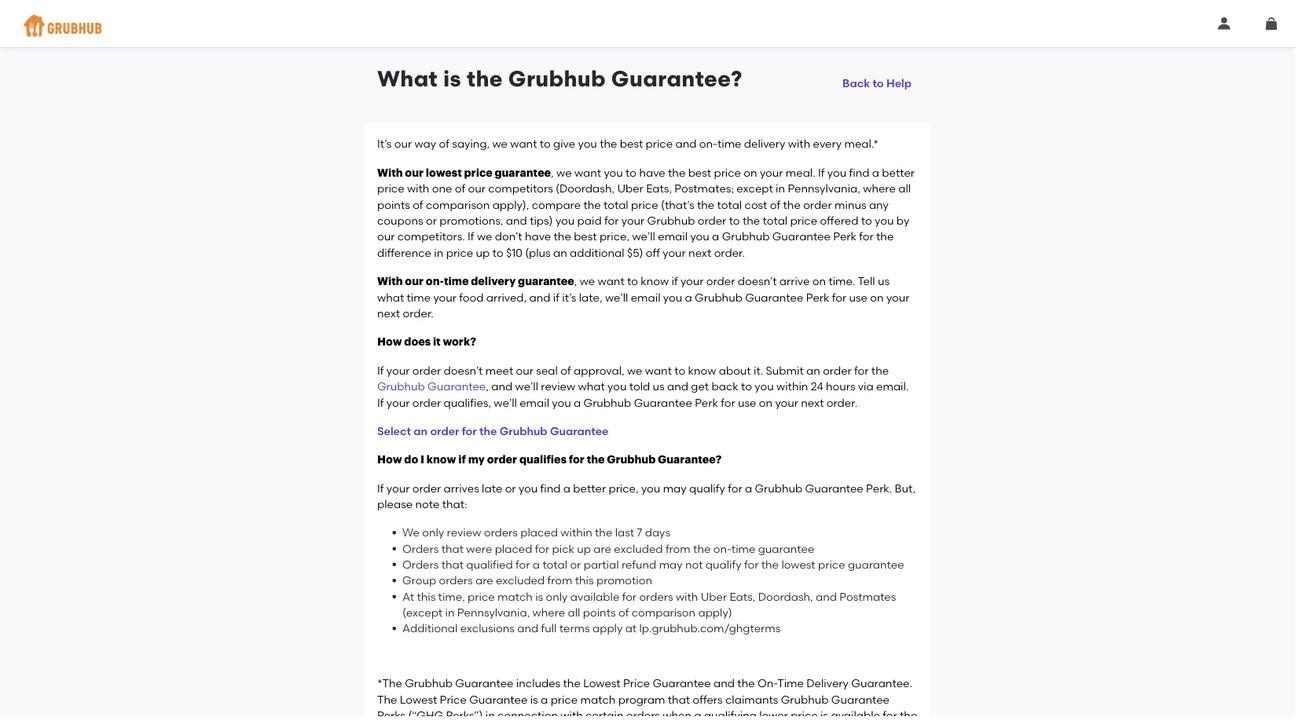 Task type: describe. For each thing, give the bounding box(es) containing it.
and left full
[[518, 622, 539, 636]]

lower
[[760, 709, 789, 718]]

submit
[[766, 364, 804, 378]]

0 vertical spatial on-
[[700, 137, 718, 151]]

("ghg
[[408, 709, 444, 718]]

guarantee up "when"
[[653, 678, 711, 691]]

guarantee.
[[852, 678, 913, 691]]

of down with our lowest price guarantee at the top left of the page
[[455, 182, 466, 195]]

includes
[[516, 678, 561, 691]]

0 vertical spatial that
[[442, 542, 464, 556]]

on inside , and we'll review what you told us and get back to you within 24 hours via email. if your order qualifies, we'll email you a grubhub guarantee perk for use on your next order.
[[759, 396, 773, 410]]

may inside if your order arrives late or you find a better price, you may qualify for a grubhub guarantee perk. but, please note that:
[[663, 482, 687, 495]]

want inside , we want to know if your order doesn't arrive on time. tell us what time your food arrived, and if it's late, we'll email you a grubhub guarantee perk for use on your next order.
[[598, 274, 625, 288]]

price right lower
[[791, 709, 818, 718]]

1 vertical spatial have
[[525, 230, 551, 243]]

our down the coupons
[[377, 230, 395, 243]]

guarantee up it's
[[518, 276, 575, 287]]

is inside we only review orders placed within the last 7 days orders that were placed for pick up are excluded from the on-time guarantee orders that qualified for a total or partial refund may not qualify for the lowest price guarantee group orders are excluded from this promotion at this time, price match is only available for orders with uber eats, doordash, and postmates (except in pennsylvania, where all points of comparison apply) additional exclusions and full terms apply at lp.grubhub.com/ghgterms
[[536, 590, 543, 604]]

does
[[404, 337, 431, 348]]

2 vertical spatial an
[[414, 425, 428, 438]]

price up the coupons
[[377, 182, 405, 195]]

grubhub logo image
[[24, 10, 102, 41]]

the left last
[[595, 526, 613, 540]]

your inside if your order doesn't meet our seal of approval, we want to know about it. submit an order for the grubhub guarantee
[[387, 364, 410, 378]]

where inside , we want you to have the best price on your meal. if you find a better price with one of our competitors (doordash, uber eats, postmates; except in pennsylvania, where all points of comparison apply), compare the total price (that's the total cost of the order minus any coupons or promotions, and tips) you paid for your grubhub order to the total price offered to you by our competitors. if we don't have the best price, we'll email you a grubhub guarantee perk for the difference in price up to $10 (plus an additional $5) off your next order.
[[864, 182, 896, 195]]

if your order arrives late or you find a better price, you may qualify for a grubhub guarantee perk. but, please note that:
[[377, 482, 916, 511]]

where inside we only review orders placed within the last 7 days orders that were placed for pick up are excluded from the on-time guarantee orders that qualified for a total or partial refund may not qualify for the lowest price guarantee group orders are excluded from this promotion at this time, price match is only available for orders with uber eats, doordash, and postmates (except in pennsylvania, where all points of comparison apply) additional exclusions and full terms apply at lp.grubhub.com/ghgterms
[[533, 606, 566, 620]]

order down postmates;
[[698, 214, 727, 227]]

1 vertical spatial price
[[440, 693, 467, 707]]

your right "off"
[[663, 246, 686, 259]]

1 vertical spatial from
[[548, 574, 573, 588]]

order up offered
[[804, 198, 832, 211]]

to down except
[[729, 214, 740, 227]]

guarantee up perks")
[[456, 678, 514, 691]]

your up $5)
[[622, 214, 645, 227]]

of right cost
[[770, 198, 781, 211]]

pennsylvania, inside , we want you to have the best price on your meal. if you find a better price with one of our competitors (doordash, uber eats, postmates; except in pennsylvania, where all points of comparison apply), compare the total price (that's the total cost of the order minus any coupons or promotions, and tips) you paid for your grubhub order to the total price offered to you by our competitors. if we don't have the best price, we'll email you a grubhub guarantee perk for the difference in price up to $10 (plus an additional $5) off your next order.
[[788, 182, 861, 195]]

qualify inside if your order arrives late or you find a better price, you may qualify for a grubhub guarantee perk. but, please note that:
[[690, 482, 726, 495]]

guarantee inside , and we'll review what you told us and get back to you within 24 hours via email. if your order qualifies, we'll email you a grubhub guarantee perk for use on your next order.
[[634, 396, 693, 410]]

comparison inside , we want you to have the best price on your meal. if you find a better price with one of our competitors (doordash, uber eats, postmates; except in pennsylvania, where all points of comparison apply), compare the total price (that's the total cost of the order minus any coupons or promotions, and tips) you paid for your grubhub order to the total price offered to you by our competitors. if we don't have the best price, we'll email you a grubhub guarantee perk for the difference in price up to $10 (plus an additional $5) off your next order.
[[426, 198, 490, 211]]

uber inside we only review orders placed within the last 7 days orders that were placed for pick up are excluded from the on-time guarantee orders that qualified for a total or partial refund may not qualify for the lowest price guarantee group orders are excluded from this promotion at this time, price match is only available for orders with uber eats, doordash, and postmates (except in pennsylvania, where all points of comparison apply) additional exclusions and full terms apply at lp.grubhub.com/ghgterms
[[701, 590, 727, 604]]

1 vertical spatial this
[[417, 590, 436, 604]]

to left give
[[540, 137, 551, 151]]

work?
[[443, 337, 477, 348]]

lp.grubhub.com/ghgterms
[[640, 622, 781, 636]]

that:
[[442, 498, 467, 511]]

review inside we only review orders placed within the last 7 days orders that were placed for pick up are excluded from the on-time guarantee orders that qualified for a total or partial refund may not qualify for the lowest price guarantee group orders are excluded from this promotion at this time, price match is only available for orders with uber eats, doordash, and postmates (except in pennsylvania, where all points of comparison apply) additional exclusions and full terms apply at lp.grubhub.com/ghgterms
[[447, 526, 482, 540]]

1 vertical spatial are
[[476, 574, 494, 588]]

in inside the *the grubhub guarantee includes the lowest price guarantee and the on-time delivery guarantee. the lowest price guarantee is a price match program that offers claimants grubhub guarantee perks ("ghg perks") in connection with certain orders when a qualifying lower price is available for t
[[486, 709, 495, 718]]

email inside , and we'll review what you told us and get back to you within 24 hours via email. if your order qualifies, we'll email you a grubhub guarantee perk for use on your next order.
[[520, 396, 550, 410]]

find inside , we want you to have the best price on your meal. if you find a better price with one of our competitors (doordash, uber eats, postmates; except in pennsylvania, where all points of comparison apply), compare the total price (that's the total cost of the order minus any coupons or promotions, and tips) you paid for your grubhub order to the total price offered to you by our competitors. if we don't have the best price, we'll email you a grubhub guarantee perk for the difference in price up to $10 (plus an additional $5) off your next order.
[[850, 166, 870, 179]]

to down any at right top
[[862, 214, 873, 227]]

for inside if your order arrives late or you find a better price, you may qualify for a grubhub guarantee perk. but, please note that:
[[728, 482, 743, 495]]

, we want to know if your order doesn't arrive on time. tell us what time your food arrived, and if it's late, we'll email you a grubhub guarantee perk for use on your next order.
[[377, 274, 910, 320]]

postmates
[[840, 590, 897, 604]]

guarantee up competitors
[[495, 167, 551, 178]]

select
[[377, 425, 411, 438]]

price up (that's
[[646, 137, 673, 151]]

perk inside , we want you to have the best price on your meal. if you find a better price with one of our competitors (doordash, uber eats, postmates; except in pennsylvania, where all points of comparison apply), compare the total price (that's the total cost of the order minus any coupons or promotions, and tips) you paid for your grubhub order to the total price offered to you by our competitors. if we don't have the best price, we'll email you a grubhub guarantee perk for the difference in price up to $10 (plus an additional $5) off your next order.
[[834, 230, 857, 243]]

order inside if your order arrives late or you find a better price, you may qualify for a grubhub guarantee perk. but, please note that:
[[413, 482, 441, 495]]

us inside , and we'll review what you told us and get back to you within 24 hours via email. if your order qualifies, we'll email you a grubhub guarantee perk for use on your next order.
[[653, 380, 665, 394]]

meal.
[[786, 166, 816, 179]]

1 vertical spatial that
[[442, 558, 464, 572]]

and right doordash,
[[816, 590, 837, 604]]

up inside , we want you to have the best price on your meal. if you find a better price with one of our competitors (doordash, uber eats, postmates; except in pennsylvania, where all points of comparison apply), compare the total price (that's the total cost of the order minus any coupons or promotions, and tips) you paid for your grubhub order to the total price offered to you by our competitors. if we don't have the best price, we'll email you a grubhub guarantee perk for the difference in price up to $10 (plus an additional $5) off your next order.
[[476, 246, 490, 259]]

0 vertical spatial guarantee?
[[612, 65, 743, 91]]

1 orders from the top
[[403, 542, 439, 556]]

use inside , we want to know if your order doesn't arrive on time. tell us what time your food arrived, and if it's late, we'll email you a grubhub guarantee perk for use on your next order.
[[850, 291, 868, 304]]

guarantee up postmates
[[848, 558, 905, 572]]

perks")
[[446, 709, 483, 718]]

not
[[686, 558, 703, 572]]

1 vertical spatial best
[[689, 166, 712, 179]]

we inside , we want to know if your order doesn't arrive on time. tell us what time your food arrived, and if it's late, we'll email you a grubhub guarantee perk for use on your next order.
[[580, 274, 595, 288]]

if inside if your order doesn't meet our seal of approval, we want to know about it. submit an order for the grubhub guarantee
[[377, 364, 384, 378]]

order up grubhub guarantee link
[[413, 364, 441, 378]]

orders up time,
[[439, 574, 473, 588]]

exclusions
[[460, 622, 515, 636]]

orders down promotion at the bottom
[[640, 590, 674, 604]]

7
[[637, 526, 643, 540]]

your up except
[[760, 166, 784, 179]]

available inside we only review orders placed within the last 7 days orders that were placed for pick up are excluded from the on-time guarantee orders that qualified for a total or partial refund may not qualify for the lowest price guarantee group orders are excluded from this promotion at this time, price match is only available for orders with uber eats, doordash, and postmates (except in pennsylvania, where all points of comparison apply) additional exclusions and full terms apply at lp.grubhub.com/ghgterms
[[571, 590, 620, 604]]

guarantee down the guarantee.
[[832, 693, 890, 707]]

about
[[719, 364, 751, 378]]

back
[[843, 77, 871, 90]]

the up doordash,
[[762, 558, 779, 572]]

days
[[645, 526, 671, 540]]

we only review orders placed within the last 7 days orders that were placed for pick up are excluded from the on-time guarantee orders that qualified for a total or partial refund may not qualify for the lowest price guarantee group orders are excluded from this promotion at this time, price match is only available for orders with uber eats, doordash, and postmates (except in pennsylvania, where all points of comparison apply) additional exclusions and full terms apply at lp.grubhub.com/ghgterms
[[403, 526, 905, 636]]

1 vertical spatial guarantee?
[[658, 455, 722, 466]]

in right except
[[776, 182, 786, 195]]

0 vertical spatial are
[[594, 542, 612, 556]]

of up the coupons
[[413, 198, 423, 211]]

if your order doesn't meet our seal of approval, we want to know about it. submit an order for the grubhub guarantee
[[377, 364, 889, 394]]

grubhub inside , and we'll review what you told us and get back to you within 24 hours via email. if your order qualifies, we'll email you a grubhub guarantee perk for use on your next order.
[[584, 396, 632, 410]]

or inside we only review orders placed within the last 7 days orders that were placed for pick up are excluded from the on-time guarantee orders that qualified for a total or partial refund may not qualify for the lowest price guarantee group orders are excluded from this promotion at this time, price match is only available for orders with uber eats, doordash, and postmates (except in pennsylvania, where all points of comparison apply) additional exclusions and full terms apply at lp.grubhub.com/ghgterms
[[570, 558, 581, 572]]

our down with our lowest price guarantee at the top left of the page
[[468, 182, 486, 195]]

the right includes at the left of page
[[563, 678, 581, 691]]

the down cost
[[743, 214, 761, 227]]

we down promotions,
[[477, 230, 493, 243]]

we'll inside , we want you to have the best price on your meal. if you find a better price with one of our competitors (doordash, uber eats, postmates; except in pennsylvania, where all points of comparison apply), compare the total price (that's the total cost of the order minus any coupons or promotions, and tips) you paid for your grubhub order to the total price offered to you by our competitors. if we don't have the best price, we'll email you a grubhub guarantee perk for the difference in price up to $10 (plus an additional $5) off your next order.
[[633, 230, 656, 243]]

for inside , and we'll review what you told us and get back to you within 24 hours via email. if your order qualifies, we'll email you a grubhub guarantee perk for use on your next order.
[[721, 396, 736, 410]]

certain
[[586, 709, 624, 718]]

or inside , we want you to have the best price on your meal. if you find a better price with one of our competitors (doordash, uber eats, postmates; except in pennsylvania, where all points of comparison apply), compare the total price (that's the total cost of the order minus any coupons or promotions, and tips) you paid for your grubhub order to the total price offered to you by our competitors. if we don't have the best price, we'll email you a grubhub guarantee perk for the difference in price up to $10 (plus an additional $5) off your next order.
[[426, 214, 437, 227]]

0 horizontal spatial lowest
[[426, 167, 462, 178]]

next inside , we want to know if your order doesn't arrive on time. tell us what time your food arrived, and if it's late, we'll email you a grubhub guarantee perk for use on your next order.
[[377, 307, 400, 320]]

claimants
[[726, 693, 779, 707]]

with left every
[[788, 137, 811, 151]]

our right it's
[[395, 137, 412, 151]]

price left offered
[[791, 214, 818, 227]]

the inside if your order doesn't meet our seal of approval, we want to know about it. submit an order for the grubhub guarantee
[[872, 364, 889, 378]]

back to help link
[[837, 65, 918, 93]]

a inside we only review orders placed within the last 7 days orders that were placed for pick up are excluded from the on-time guarantee orders that qualified for a total or partial refund may not qualify for the lowest price guarantee group orders are excluded from this promotion at this time, price match is only available for orders with uber eats, doordash, and postmates (except in pennsylvania, where all points of comparison apply) additional exclusions and full terms apply at lp.grubhub.com/ghgterms
[[533, 558, 540, 572]]

in inside we only review orders placed within the last 7 days orders that were placed for pick up are excluded from the on-time guarantee orders that qualified for a total or partial refund may not qualify for the lowest price guarantee group orders are excluded from this promotion at this time, price match is only available for orders with uber eats, doordash, and postmates (except in pennsylvania, where all points of comparison apply) additional exclusions and full terms apply at lp.grubhub.com/ghgterms
[[445, 606, 455, 620]]

, and we'll review what you told us and get back to you within 24 hours via email. if your order qualifies, we'll email you a grubhub guarantee perk for use on your next order.
[[377, 380, 909, 410]]

1 vertical spatial excluded
[[496, 574, 545, 588]]

orders inside the *the grubhub guarantee includes the lowest price guarantee and the on-time delivery guarantee. the lowest price guarantee is a price match program that offers claimants grubhub guarantee perks ("ghg perks") in connection with certain orders when a qualifying lower price is available for t
[[627, 709, 660, 718]]

the up postmates;
[[668, 166, 686, 179]]

guarantee up "connection"
[[470, 693, 528, 707]]

program
[[619, 693, 666, 707]]

may inside we only review orders placed within the last 7 days orders that were placed for pick up are excluded from the on-time guarantee orders that qualified for a total or partial refund may not qualify for the lowest price guarantee group orders are excluded from this promotion at this time, price match is only available for orders with uber eats, doordash, and postmates (except in pennsylvania, where all points of comparison apply) additional exclusions and full terms apply at lp.grubhub.com/ghgterms
[[659, 558, 683, 572]]

doesn't inside , we want to know if your order doesn't arrive on time. tell us what time your food arrived, and if it's late, we'll email you a grubhub guarantee perk for use on your next order.
[[738, 274, 777, 288]]

additional
[[403, 622, 458, 636]]

price, inside if your order arrives late or you find a better price, you may qualify for a grubhub guarantee perk. but, please note that:
[[609, 482, 639, 495]]

our down the way
[[405, 167, 424, 178]]

0 horizontal spatial delivery
[[471, 276, 516, 287]]

1 vertical spatial on-
[[426, 276, 444, 287]]

*the grubhub guarantee includes the lowest price guarantee and the on-time delivery guarantee. the lowest price guarantee is a price match program that offers claimants grubhub guarantee perks ("ghg perks") in connection with certain orders when a qualifying lower price is available for t
[[377, 678, 918, 718]]

price down competitors.
[[446, 246, 474, 259]]

1 horizontal spatial lowest
[[584, 678, 621, 691]]

0 horizontal spatial best
[[574, 230, 597, 243]]

and down meet
[[492, 380, 513, 394]]

guarantee up doordash,
[[759, 542, 815, 556]]

email inside , we want you to have the best price on your meal. if you find a better price with one of our competitors (doordash, uber eats, postmates; except in pennsylvania, where all points of comparison apply), compare the total price (that's the total cost of the order minus any coupons or promotions, and tips) you paid for your grubhub order to the total price offered to you by our competitors. if we don't have the best price, we'll email you a grubhub guarantee perk for the difference in price up to $10 (plus an additional $5) off your next order.
[[658, 230, 688, 243]]

your left food
[[434, 291, 457, 304]]

is right what
[[444, 65, 462, 91]]

promotions,
[[440, 214, 504, 227]]

food
[[459, 291, 484, 304]]

1 horizontal spatial only
[[546, 590, 568, 604]]

guarantee up "how do i know if my order qualifies for the grubhub guarantee?"
[[550, 425, 609, 438]]

meet
[[486, 364, 514, 378]]

it's
[[562, 291, 577, 304]]

and up postmates;
[[676, 137, 697, 151]]

note
[[416, 498, 440, 511]]

difference
[[377, 246, 432, 259]]

your down submit
[[776, 396, 799, 410]]

price right time,
[[468, 590, 495, 604]]

qualifying
[[704, 709, 757, 718]]

0 vertical spatial delivery
[[745, 137, 786, 151]]

what inside , and we'll review what you told us and get back to you within 24 hours via email. if your order qualifies, we'll email you a grubhub guarantee perk for use on your next order.
[[578, 380, 605, 394]]

the down postmates;
[[697, 198, 715, 211]]

orders up were
[[484, 526, 518, 540]]

within inside , and we'll review what you told us and get back to you within 24 hours via email. if your order qualifies, we'll email you a grubhub guarantee perk for use on your next order.
[[777, 380, 809, 394]]

order. inside , we want you to have the best price on your meal. if you find a better price with one of our competitors (doordash, uber eats, postmates; except in pennsylvania, where all points of comparison apply), compare the total price (that's the total cost of the order minus any coupons or promotions, and tips) you paid for your grubhub order to the total price offered to you by our competitors. if we don't have the best price, we'll email you a grubhub guarantee perk for the difference in price up to $10 (plus an additional $5) off your next order.
[[714, 246, 745, 259]]

us inside , we want to know if your order doesn't arrive on time. tell us what time your food arrived, and if it's late, we'll email you a grubhub guarantee perk for use on your next order.
[[878, 274, 890, 288]]

your up select at the bottom left of page
[[387, 396, 410, 410]]

connection
[[498, 709, 558, 718]]

next inside , we want you to have the best price on your meal. if you find a better price with one of our competitors (doordash, uber eats, postmates; except in pennsylvania, where all points of comparison apply), compare the total price (that's the total cost of the order minus any coupons or promotions, and tips) you paid for your grubhub order to the total price offered to you by our competitors. if we don't have the best price, we'll email you a grubhub guarantee perk for the difference in price up to $10 (plus an additional $5) off your next order.
[[689, 246, 712, 259]]

terms
[[560, 622, 590, 636]]

via
[[858, 380, 874, 394]]

to left $10 at the top of the page
[[493, 246, 504, 259]]

with our on-time delivery guarantee
[[377, 276, 575, 287]]

email inside , we want to know if your order doesn't arrive on time. tell us what time your food arrived, and if it's late, we'll email you a grubhub guarantee perk for use on your next order.
[[631, 291, 661, 304]]

1 small image from the left
[[1219, 17, 1231, 30]]

every
[[813, 137, 842, 151]]

the up paid
[[584, 198, 601, 211]]

total left cost
[[718, 198, 742, 211]]

0 vertical spatial if
[[672, 274, 678, 288]]

your inside if your order arrives late or you find a better price, you may qualify for a grubhub guarantee perk. but, please note that:
[[387, 482, 410, 495]]

email.
[[877, 380, 909, 394]]

price down includes at the left of page
[[551, 693, 578, 707]]

with our lowest price guarantee
[[377, 167, 551, 178]]

time inside , we want to know if your order doesn't arrive on time. tell us what time your food arrived, and if it's late, we'll email you a grubhub guarantee perk for use on your next order.
[[407, 291, 431, 304]]

use inside , and we'll review what you told us and get back to you within 24 hours via email. if your order qualifies, we'll email you a grubhub guarantee perk for use on your next order.
[[738, 396, 757, 410]]

know inside , we want to know if your order doesn't arrive on time. tell us what time your food arrived, and if it's late, we'll email you a grubhub guarantee perk for use on your next order.
[[641, 274, 669, 288]]

1 vertical spatial placed
[[495, 542, 533, 556]]

order up 'hours'
[[823, 364, 852, 378]]

time,
[[438, 590, 465, 604]]

(that's
[[661, 198, 695, 211]]

it's our way of saying, we want to give you the best price and on-time delivery with every meal.*
[[377, 137, 879, 151]]

with for , we want to know if your order doesn't arrive on time. tell us what time your food arrived, and if it's late, we'll email you a grubhub guarantee perk for use on your next order.
[[377, 276, 403, 287]]

the up the saying,
[[467, 65, 503, 91]]

tips)
[[530, 214, 553, 227]]

compare
[[532, 198, 581, 211]]

$5)
[[628, 246, 644, 259]]

and inside the *the grubhub guarantee includes the lowest price guarantee and the on-time delivery guarantee. the lowest price guarantee is a price match program that offers claimants grubhub guarantee perks ("ghg perks") in connection with certain orders when a qualifying lower price is available for t
[[714, 678, 735, 691]]

a inside , and we'll review what you told us and get back to you within 24 hours via email. if your order qualifies, we'll email you a grubhub guarantee perk for use on your next order.
[[574, 396, 581, 410]]

saying,
[[452, 137, 490, 151]]

0 vertical spatial placed
[[521, 526, 558, 540]]

0 vertical spatial have
[[640, 166, 666, 179]]

up inside we only review orders placed within the last 7 days orders that were placed for pick up are excluded from the on-time guarantee orders that qualified for a total or partial refund may not qualify for the lowest price guarantee group orders are excluded from this promotion at this time, price match is only available for orders with uber eats, doordash, and postmates (except in pennsylvania, where all points of comparison apply) additional exclusions and full terms apply at lp.grubhub.com/ghgterms
[[577, 542, 591, 556]]

our down difference
[[405, 276, 424, 287]]

get
[[691, 380, 709, 394]]

perk inside , we want to know if your order doesn't arrive on time. tell us what time your food arrived, and if it's late, we'll email you a grubhub guarantee perk for use on your next order.
[[807, 291, 830, 304]]

perk inside , and we'll review what you told us and get back to you within 24 hours via email. if your order qualifies, we'll email you a grubhub guarantee perk for use on your next order.
[[695, 396, 719, 410]]

guarantee inside if your order arrives late or you find a better price, you may qualify for a grubhub guarantee perk. but, please note that:
[[806, 482, 864, 495]]

when
[[663, 709, 692, 718]]

told
[[630, 380, 650, 394]]

if down promotions,
[[468, 230, 475, 243]]

price left (that's
[[631, 198, 659, 211]]

total down cost
[[763, 214, 788, 227]]

if right meal.
[[819, 166, 825, 179]]

competitors
[[488, 182, 553, 195]]

points inside , we want you to have the best price on your meal. if you find a better price with one of our competitors (doordash, uber eats, postmates; except in pennsylvania, where all points of comparison apply), compare the total price (that's the total cost of the order minus any coupons or promotions, and tips) you paid for your grubhub order to the total price offered to you by our competitors. if we don't have the best price, we'll email you a grubhub guarantee perk for the difference in price up to $10 (plus an additional $5) off your next order.
[[377, 198, 410, 211]]

time up food
[[444, 276, 469, 287]]

all inside , we want you to have the best price on your meal. if you find a better price with one of our competitors (doordash, uber eats, postmates; except in pennsylvania, where all points of comparison apply), compare the total price (that's the total cost of the order minus any coupons or promotions, and tips) you paid for your grubhub order to the total price offered to you by our competitors. if we don't have the best price, we'll email you a grubhub guarantee perk for the difference in price up to $10 (plus an additional $5) off your next order.
[[899, 182, 911, 195]]

to inside , we want to know if your order doesn't arrive on time. tell us what time your food arrived, and if it's late, we'll email you a grubhub guarantee perk for use on your next order.
[[628, 274, 638, 288]]

were
[[467, 542, 492, 556]]

apply)
[[699, 606, 733, 620]]

the up claimants
[[738, 678, 755, 691]]

the down any at right top
[[877, 230, 894, 243]]

meal.*
[[845, 137, 879, 151]]

we
[[403, 526, 420, 540]]

to down it's our way of saying, we want to give you the best price and on-time delivery with every meal.*
[[626, 166, 637, 179]]

doesn't inside if your order doesn't meet our seal of approval, we want to know about it. submit an order for the grubhub guarantee
[[444, 364, 483, 378]]

guarantee inside if your order doesn't meet our seal of approval, we want to know about it. submit an order for the grubhub guarantee
[[428, 380, 486, 394]]

is up "connection"
[[531, 693, 538, 707]]

time up postmates;
[[718, 137, 742, 151]]

for inside if your order doesn't meet our seal of approval, we want to know about it. submit an order for the grubhub guarantee
[[855, 364, 869, 378]]

the right qualifies
[[587, 455, 605, 466]]

uber inside , we want you to have the best price on your meal. if you find a better price with one of our competitors (doordash, uber eats, postmates; except in pennsylvania, where all points of comparison apply), compare the total price (that's the total cost of the order minus any coupons or promotions, and tips) you paid for your grubhub order to the total price offered to you by our competitors. if we don't have the best price, we'll email you a grubhub guarantee perk for the difference in price up to $10 (plus an additional $5) off your next order.
[[618, 182, 644, 195]]

approval,
[[574, 364, 625, 378]]

off
[[646, 246, 660, 259]]

that inside the *the grubhub guarantee includes the lowest price guarantee and the on-time delivery guarantee. the lowest price guarantee is a price match program that offers claimants grubhub guarantee perks ("ghg perks") in connection with certain orders when a qualifying lower price is available for t
[[668, 693, 691, 707]]

the up my
[[480, 425, 497, 438]]

it's
[[377, 137, 392, 151]]

on down tell
[[871, 291, 884, 304]]

within inside we only review orders placed within the last 7 days orders that were placed for pick up are excluded from the on-time guarantee orders that qualified for a total or partial refund may not qualify for the lowest price guarantee group orders are excluded from this promotion at this time, price match is only available for orders with uber eats, doordash, and postmates (except in pennsylvania, where all points of comparison apply) additional exclusions and full terms apply at lp.grubhub.com/ghgterms
[[561, 526, 593, 540]]

0 horizontal spatial know
[[427, 455, 456, 466]]

guarantee inside , we want you to have the best price on your meal. if you find a better price with one of our competitors (doordash, uber eats, postmates; except in pennsylvania, where all points of comparison apply), compare the total price (that's the total cost of the order minus any coupons or promotions, and tips) you paid for your grubhub order to the total price offered to you by our competitors. if we don't have the best price, we'll email you a grubhub guarantee perk for the difference in price up to $10 (plus an additional $5) off your next order.
[[773, 230, 831, 243]]

your down by
[[887, 291, 910, 304]]

arrived,
[[487, 291, 527, 304]]

your down (that's
[[681, 274, 704, 288]]

we'll down seal
[[515, 380, 539, 394]]

eats, inside we only review orders placed within the last 7 days orders that were placed for pick up are excluded from the on-time guarantee orders that qualified for a total or partial refund may not qualify for the lowest price guarantee group orders are excluded from this promotion at this time, price match is only available for orders with uber eats, doordash, and postmates (except in pennsylvania, where all points of comparison apply) additional exclusions and full terms apply at lp.grubhub.com/ghgterms
[[730, 590, 756, 604]]

is down delivery on the bottom of the page
[[821, 709, 829, 718]]

competitors.
[[398, 230, 465, 243]]

grubhub guarantee link
[[377, 380, 486, 394]]

order inside , we want to know if your order doesn't arrive on time. tell us what time your food arrived, and if it's late, we'll email you a grubhub guarantee perk for use on your next order.
[[707, 274, 736, 288]]



Task type: vqa. For each thing, say whether or not it's contained in the screenshot.
the leftmost small "icon"
yes



Task type: locate. For each thing, give the bounding box(es) containing it.
within up pick
[[561, 526, 593, 540]]

or down pick
[[570, 558, 581, 572]]

0 vertical spatial best
[[620, 137, 643, 151]]

that
[[442, 542, 464, 556], [442, 558, 464, 572], [668, 693, 691, 707]]

0 vertical spatial find
[[850, 166, 870, 179]]

better inside , we want you to have the best price on your meal. if you find a better price with one of our competitors (doordash, uber eats, postmates; except in pennsylvania, where all points of comparison apply), compare the total price (that's the total cost of the order minus any coupons or promotions, and tips) you paid for your grubhub order to the total price offered to you by our competitors. if we don't have the best price, we'll email you a grubhub guarantee perk for the difference in price up to $10 (plus an additional $5) off your next order.
[[882, 166, 915, 179]]

at
[[626, 622, 637, 636]]

postmates;
[[675, 182, 734, 195]]

use down back
[[738, 396, 757, 410]]

partial
[[584, 558, 619, 572]]

2 small image from the left
[[1266, 17, 1279, 30]]

one
[[432, 182, 452, 195]]

way
[[415, 137, 437, 151]]

2 vertical spatial next
[[801, 396, 824, 410]]

0 horizontal spatial are
[[476, 574, 494, 588]]

where
[[864, 182, 896, 195], [533, 606, 566, 620]]

an
[[554, 246, 568, 259], [807, 364, 821, 378], [414, 425, 428, 438]]

0 vertical spatial eats,
[[646, 182, 672, 195]]

what
[[377, 291, 404, 304], [578, 380, 605, 394]]

0 vertical spatial or
[[426, 214, 437, 227]]

of right seal
[[561, 364, 571, 378]]

late
[[482, 482, 503, 495]]

perk
[[834, 230, 857, 243], [807, 291, 830, 304], [695, 396, 719, 410]]

coupons
[[377, 214, 424, 227]]

want left give
[[511, 137, 537, 151]]

match inside the *the grubhub guarantee includes the lowest price guarantee and the on-time delivery guarantee. the lowest price guarantee is a price match program that offers claimants grubhub guarantee perks ("ghg perks") in connection with certain orders when a qualifying lower price is available for t
[[581, 693, 616, 707]]

1 horizontal spatial review
[[541, 380, 576, 394]]

help
[[887, 77, 912, 90]]

review inside , and we'll review what you told us and get back to you within 24 hours via email. if your order qualifies, we'll email you a grubhub guarantee perk for use on your next order.
[[541, 380, 576, 394]]

1 vertical spatial available
[[832, 709, 881, 718]]

and left get
[[668, 380, 689, 394]]

of
[[439, 137, 450, 151], [455, 182, 466, 195], [413, 198, 423, 211], [770, 198, 781, 211], [561, 364, 571, 378], [619, 606, 629, 620]]

order down qualifies, at left
[[430, 425, 460, 438]]

total inside we only review orders placed within the last 7 days orders that were placed for pick up are excluded from the on-time guarantee orders that qualified for a total or partial refund may not qualify for the lowest price guarantee group orders are excluded from this promotion at this time, price match is only available for orders with uber eats, doordash, and postmates (except in pennsylvania, where all points of comparison apply) additional exclusions and full terms apply at lp.grubhub.com/ghgterms
[[543, 558, 568, 572]]

the right give
[[600, 137, 618, 151]]

1 vertical spatial points
[[583, 606, 616, 620]]

are down qualified
[[476, 574, 494, 588]]

1 vertical spatial orders
[[403, 558, 439, 572]]

with left the certain
[[561, 709, 583, 718]]

additional
[[570, 246, 625, 259]]

with inside we only review orders placed within the last 7 days orders that were placed for pick up are excluded from the on-time guarantee orders that qualified for a total or partial refund may not qualify for the lowest price guarantee group orders are excluded from this promotion at this time, price match is only available for orders with uber eats, doordash, and postmates (except in pennsylvania, where all points of comparison apply) additional exclusions and full terms apply at lp.grubhub.com/ghgterms
[[676, 590, 699, 604]]

email down seal
[[520, 396, 550, 410]]

or inside if your order arrives late or you find a better price, you may qualify for a grubhub guarantee perk. but, please note that:
[[505, 482, 516, 495]]

0 horizontal spatial us
[[653, 380, 665, 394]]

you
[[578, 137, 597, 151], [604, 166, 623, 179], [828, 166, 847, 179], [556, 214, 575, 227], [875, 214, 894, 227], [691, 230, 710, 243], [664, 291, 683, 304], [608, 380, 627, 394], [755, 380, 774, 394], [552, 396, 571, 410], [519, 482, 538, 495], [642, 482, 661, 495]]

to inside , and we'll review what you told us and get back to you within 24 hours via email. if your order qualifies, we'll email you a grubhub guarantee perk for use on your next order.
[[742, 380, 753, 394]]

orders
[[403, 542, 439, 556], [403, 558, 439, 572]]

guarantee inside , we want to know if your order doesn't arrive on time. tell us what time your food arrived, and if it's late, we'll email you a grubhub guarantee perk for use on your next order.
[[746, 291, 804, 304]]

(except
[[403, 606, 443, 620]]

pennsylvania,
[[788, 182, 861, 195], [457, 606, 530, 620]]

how left the does at the left
[[377, 337, 402, 348]]

if up please
[[377, 482, 384, 495]]

1 with from the top
[[377, 167, 403, 178]]

match inside we only review orders placed within the last 7 days orders that were placed for pick up are excluded from the on-time guarantee orders that qualified for a total or partial refund may not qualify for the lowest price guarantee group orders are excluded from this promotion at this time, price match is only available for orders with uber eats, doordash, and postmates (except in pennsylvania, where all points of comparison apply) additional exclusions and full terms apply at lp.grubhub.com/ghgterms
[[498, 590, 533, 604]]

guarantee down told
[[634, 396, 693, 410]]

know up get
[[688, 364, 717, 378]]

0 vertical spatial price
[[624, 678, 650, 691]]

1 vertical spatial what
[[578, 380, 605, 394]]

guarantee down offered
[[773, 230, 831, 243]]

in down time,
[[445, 606, 455, 620]]

0 vertical spatial all
[[899, 182, 911, 195]]

qualifies,
[[444, 396, 491, 410]]

price, up additional
[[600, 230, 630, 243]]

time
[[778, 678, 804, 691]]

1 horizontal spatial if
[[553, 291, 560, 304]]

and inside , we want to know if your order doesn't arrive on time. tell us what time your food arrived, and if it's late, we'll email you a grubhub guarantee perk for use on your next order.
[[530, 291, 551, 304]]

promotion
[[597, 574, 653, 588]]

the
[[467, 65, 503, 91], [600, 137, 618, 151], [668, 166, 686, 179], [584, 198, 601, 211], [697, 198, 715, 211], [784, 198, 801, 211], [743, 214, 761, 227], [554, 230, 571, 243], [877, 230, 894, 243], [872, 364, 889, 378], [480, 425, 497, 438], [587, 455, 605, 466], [595, 526, 613, 540], [694, 542, 711, 556], [762, 558, 779, 572], [563, 678, 581, 691], [738, 678, 755, 691]]

1 how from the top
[[377, 337, 402, 348]]

small image
[[1219, 17, 1231, 30], [1266, 17, 1279, 30]]

qualifies
[[520, 455, 567, 466]]

of inside we only review orders placed within the last 7 days orders that were placed for pick up are excluded from the on-time guarantee orders that qualified for a total or partial refund may not qualify for the lowest price guarantee group orders are excluded from this promotion at this time, price match is only available for orders with uber eats, doordash, and postmates (except in pennsylvania, where all points of comparison apply) additional exclusions and full terms apply at lp.grubhub.com/ghgterms
[[619, 606, 629, 620]]

available inside the *the grubhub guarantee includes the lowest price guarantee and the on-time delivery guarantee. the lowest price guarantee is a price match program that offers claimants grubhub guarantee perks ("ghg perks") in connection with certain orders when a qualifying lower price is available for t
[[832, 709, 881, 718]]

guarantee
[[773, 230, 831, 243], [746, 291, 804, 304], [428, 380, 486, 394], [634, 396, 693, 410], [550, 425, 609, 438], [806, 482, 864, 495], [456, 678, 514, 691], [653, 678, 711, 691], [470, 693, 528, 707], [832, 693, 890, 707]]

price, up last
[[609, 482, 639, 495]]

grubhub inside if your order arrives late or you find a better price, you may qualify for a grubhub guarantee perk. but, please note that:
[[755, 482, 803, 495]]

except
[[737, 182, 774, 195]]

match
[[498, 590, 533, 604], [581, 693, 616, 707]]

0 vertical spatial this
[[575, 574, 594, 588]]

select an order for the grubhub guarantee link
[[377, 424, 609, 452]]

placed up qualified
[[495, 542, 533, 556]]

1 horizontal spatial this
[[575, 574, 594, 588]]

price
[[646, 137, 673, 151], [714, 166, 741, 179], [464, 167, 493, 178], [377, 182, 405, 195], [631, 198, 659, 211], [791, 214, 818, 227], [446, 246, 474, 259], [819, 558, 846, 572], [468, 590, 495, 604], [551, 693, 578, 707], [791, 709, 818, 718]]

$10
[[506, 246, 523, 259]]

lowest inside we only review orders placed within the last 7 days orders that were placed for pick up are excluded from the on-time guarantee orders that qualified for a total or partial refund may not qualify for the lowest price guarantee group orders are excluded from this promotion at this time, price match is only available for orders with uber eats, doordash, and postmates (except in pennsylvania, where all points of comparison apply) additional exclusions and full terms apply at lp.grubhub.com/ghgterms
[[782, 558, 816, 572]]

0 vertical spatial uber
[[618, 182, 644, 195]]

1 horizontal spatial excluded
[[614, 542, 663, 556]]

offered
[[820, 214, 859, 227]]

2 horizontal spatial perk
[[834, 230, 857, 243]]

select an order for the grubhub guarantee
[[377, 425, 609, 438]]

1 horizontal spatial us
[[878, 274, 890, 288]]

1 vertical spatial an
[[807, 364, 821, 378]]

an right select at the bottom left of page
[[414, 425, 428, 438]]

1 vertical spatial may
[[659, 558, 683, 572]]

grubhub
[[509, 65, 606, 91], [648, 214, 695, 227], [722, 230, 770, 243], [695, 291, 743, 304], [377, 380, 425, 394], [584, 396, 632, 410], [500, 425, 548, 438], [607, 455, 656, 466], [755, 482, 803, 495], [405, 678, 453, 691], [781, 693, 829, 707]]

use down tell
[[850, 291, 868, 304]]

cost
[[745, 198, 768, 211]]

find down "how do i know if my order qualifies for the grubhub guarantee?"
[[541, 482, 561, 495]]

1 vertical spatial if
[[553, 291, 560, 304]]

with inside , we want you to have the best price on your meal. if you find a better price with one of our competitors (doordash, uber eats, postmates; except in pennsylvania, where all points of comparison apply), compare the total price (that's the total cost of the order minus any coupons or promotions, and tips) you paid for your grubhub order to the total price offered to you by our competitors. if we don't have the best price, we'll email you a grubhub guarantee perk for the difference in price up to $10 (plus an additional $5) off your next order.
[[407, 182, 430, 195]]

you inside , we want to know if your order doesn't arrive on time. tell us what time your food arrived, and if it's late, we'll email you a grubhub guarantee perk for use on your next order.
[[664, 291, 683, 304]]

1 vertical spatial know
[[688, 364, 717, 378]]

to inside if your order doesn't meet our seal of approval, we want to know about it. submit an order for the grubhub guarantee
[[675, 364, 686, 378]]

excluded up refund on the bottom of the page
[[614, 542, 663, 556]]

and up "offers"
[[714, 678, 735, 691]]

0 horizontal spatial up
[[476, 246, 490, 259]]

2 vertical spatial on-
[[714, 542, 732, 556]]

if inside , and we'll review what you told us and get back to you within 24 hours via email. if your order qualifies, we'll email you a grubhub guarantee perk for use on your next order.
[[377, 396, 384, 410]]

2 vertical spatial order.
[[827, 396, 858, 410]]

this
[[575, 574, 594, 588], [417, 590, 436, 604]]

0 horizontal spatial from
[[548, 574, 573, 588]]

price up postmates;
[[714, 166, 741, 179]]

in down competitors.
[[434, 246, 444, 259]]

match up the certain
[[581, 693, 616, 707]]

perk down get
[[695, 396, 719, 410]]

use
[[850, 291, 868, 304], [738, 396, 757, 410]]

0 horizontal spatial lowest
[[400, 693, 437, 707]]

an inside , we want you to have the best price on your meal. if you find a better price with one of our competitors (doordash, uber eats, postmates; except in pennsylvania, where all points of comparison apply), compare the total price (that's the total cost of the order minus any coupons or promotions, and tips) you paid for your grubhub order to the total price offered to you by our competitors. if we don't have the best price, we'll email you a grubhub guarantee perk for the difference in price up to $10 (plus an additional $5) off your next order.
[[554, 246, 568, 259]]

1 vertical spatial next
[[377, 307, 400, 320]]

we right the saying,
[[493, 137, 508, 151]]

offers
[[693, 693, 723, 707]]

0 vertical spatial qualify
[[690, 482, 726, 495]]

on left time.
[[813, 274, 826, 288]]

1 vertical spatial with
[[377, 276, 403, 287]]

we'll right late,
[[605, 291, 629, 304]]

1 vertical spatial perk
[[807, 291, 830, 304]]

the down compare
[[554, 230, 571, 243]]

next inside , and we'll review what you told us and get back to you within 24 hours via email. if your order qualifies, we'll email you a grubhub guarantee perk for use on your next order.
[[801, 396, 824, 410]]

up
[[476, 246, 490, 259], [577, 542, 591, 556]]

1 vertical spatial lowest
[[400, 693, 437, 707]]

2 orders from the top
[[403, 558, 439, 572]]

uber up apply) at the bottom right
[[701, 590, 727, 604]]

up right pick
[[577, 542, 591, 556]]

apply),
[[493, 198, 529, 211]]

1 horizontal spatial ,
[[551, 166, 554, 179]]

of up at
[[619, 606, 629, 620]]

0 horizontal spatial excluded
[[496, 574, 545, 588]]

a
[[873, 166, 880, 179], [712, 230, 720, 243], [685, 291, 693, 304], [574, 396, 581, 410], [564, 482, 571, 495], [745, 482, 753, 495], [533, 558, 540, 572], [541, 693, 548, 707], [695, 709, 702, 718]]

, for we'll
[[486, 380, 489, 394]]

2 horizontal spatial an
[[807, 364, 821, 378]]

for inside , we want to know if your order doesn't arrive on time. tell us what time your food arrived, and if it's late, we'll email you a grubhub guarantee perk for use on your next order.
[[833, 291, 847, 304]]

best
[[620, 137, 643, 151], [689, 166, 712, 179], [574, 230, 597, 243]]

qualify inside we only review orders placed within the last 7 days orders that were placed for pick up are excluded from the on-time guarantee orders that qualified for a total or partial refund may not qualify for the lowest price guarantee group orders are excluded from this promotion at this time, price match is only available for orders with uber eats, doordash, and postmates (except in pennsylvania, where all points of comparison apply) additional exclusions and full terms apply at lp.grubhub.com/ghgterms
[[706, 558, 742, 572]]

2 horizontal spatial or
[[570, 558, 581, 572]]

total down "(doordash,"
[[604, 198, 629, 211]]

how does it work?
[[377, 337, 477, 348]]

0 vertical spatial order.
[[714, 246, 745, 259]]

and inside , we want you to have the best price on your meal. if you find a better price with one of our competitors (doordash, uber eats, postmates; except in pennsylvania, where all points of comparison apply), compare the total price (that's the total cost of the order minus any coupons or promotions, and tips) you paid for your grubhub order to the total price offered to you by our competitors. if we don't have the best price, we'll email you a grubhub guarantee perk for the difference in price up to $10 (plus an additional $5) off your next order.
[[506, 214, 527, 227]]

0 vertical spatial next
[[689, 246, 712, 259]]

how left 'do' on the left
[[377, 455, 402, 466]]

delivery up except
[[745, 137, 786, 151]]

our left seal
[[516, 364, 534, 378]]

lowest
[[426, 167, 462, 178], [782, 558, 816, 572]]

, inside , we want you to have the best price on your meal. if you find a better price with one of our competitors (doordash, uber eats, postmates; except in pennsylvania, where all points of comparison apply), compare the total price (that's the total cost of the order minus any coupons or promotions, and tips) you paid for your grubhub order to the total price offered to you by our competitors. if we don't have the best price, we'll email you a grubhub guarantee perk for the difference in price up to $10 (plus an additional $5) off your next order.
[[551, 166, 554, 179]]

we up told
[[627, 364, 643, 378]]

what is the grubhub guarantee?
[[377, 65, 743, 91]]

uber down it's our way of saying, we want to give you the best price and on-time delivery with every meal.*
[[618, 182, 644, 195]]

price up postmates
[[819, 558, 846, 572]]

and left it's
[[530, 291, 551, 304]]

delivery
[[807, 678, 849, 691]]

match down qualified
[[498, 590, 533, 604]]

1 horizontal spatial within
[[777, 380, 809, 394]]

it.
[[754, 364, 764, 378]]

0 horizontal spatial ,
[[486, 380, 489, 394]]

what down the approval,
[[578, 380, 605, 394]]

0 horizontal spatial pennsylvania,
[[457, 606, 530, 620]]

may left not
[[659, 558, 683, 572]]

paid
[[578, 214, 602, 227]]

all up by
[[899, 182, 911, 195]]

eats,
[[646, 182, 672, 195], [730, 590, 756, 604]]

please
[[377, 498, 413, 511]]

with left one
[[407, 182, 430, 195]]

1 horizontal spatial have
[[640, 166, 666, 179]]

comparison inside we only review orders placed within the last 7 days orders that were placed for pick up are excluded from the on-time guarantee orders that qualified for a total or partial refund may not qualify for the lowest price guarantee group orders are excluded from this promotion at this time, price match is only available for orders with uber eats, doordash, and postmates (except in pennsylvania, where all points of comparison apply) additional exclusions and full terms apply at lp.grubhub.com/ghgterms
[[632, 606, 696, 620]]

all inside we only review orders placed within the last 7 days orders that were placed for pick up are excluded from the on-time guarantee orders that qualified for a total or partial refund may not qualify for the lowest price guarantee group orders are excluded from this promotion at this time, price match is only available for orders with uber eats, doordash, and postmates (except in pennsylvania, where all points of comparison apply) additional exclusions and full terms apply at lp.grubhub.com/ghgterms
[[568, 606, 581, 620]]

late,
[[579, 291, 603, 304]]

i
[[421, 455, 425, 466]]

1 horizontal spatial from
[[666, 542, 691, 556]]

price, inside , we want you to have the best price on your meal. if you find a better price with one of our competitors (doordash, uber eats, postmates; except in pennsylvania, where all points of comparison apply), compare the total price (that's the total cost of the order minus any coupons or promotions, and tips) you paid for your grubhub order to the total price offered to you by our competitors. if we don't have the best price, we'll email you a grubhub guarantee perk for the difference in price up to $10 (plus an additional $5) off your next order.
[[600, 230, 630, 243]]

1 horizontal spatial use
[[850, 291, 868, 304]]

want inside , we want you to have the best price on your meal. if you find a better price with one of our competitors (doordash, uber eats, postmates; except in pennsylvania, where all points of comparison apply), compare the total price (that's the total cost of the order minus any coupons or promotions, and tips) you paid for your grubhub order to the total price offered to you by our competitors. if we don't have the best price, we'll email you a grubhub guarantee perk for the difference in price up to $10 (plus an additional $5) off your next order.
[[575, 166, 602, 179]]

of inside if your order doesn't meet our seal of approval, we want to know about it. submit an order for the grubhub guarantee
[[561, 364, 571, 378]]

in right perks")
[[486, 709, 495, 718]]

*the
[[377, 678, 402, 691]]

2 vertical spatial ,
[[486, 380, 489, 394]]

2 how from the top
[[377, 455, 402, 466]]

0 vertical spatial lowest
[[584, 678, 621, 691]]

the down meal.
[[784, 198, 801, 211]]

price
[[624, 678, 650, 691], [440, 693, 467, 707]]

an inside if your order doesn't meet our seal of approval, we want to know about it. submit an order for the grubhub guarantee
[[807, 364, 821, 378]]

on-
[[700, 137, 718, 151], [426, 276, 444, 287], [714, 542, 732, 556]]

us
[[878, 274, 890, 288], [653, 380, 665, 394]]

know inside if your order doesn't meet our seal of approval, we want to know about it. submit an order for the grubhub guarantee
[[688, 364, 717, 378]]

we inside if your order doesn't meet our seal of approval, we want to know about it. submit an order for the grubhub guarantee
[[627, 364, 643, 378]]

pennsylvania, inside we only review orders placed within the last 7 days orders that were placed for pick up are excluded from the on-time guarantee orders that qualified for a total or partial refund may not qualify for the lowest price guarantee group orders are excluded from this promotion at this time, price match is only available for orders with uber eats, doordash, and postmates (except in pennsylvania, where all points of comparison apply) additional exclusions and full terms apply at lp.grubhub.com/ghgterms
[[457, 606, 530, 620]]

pennsylvania, up the exclusions
[[457, 606, 530, 620]]

order. inside , and we'll review what you told us and get back to you within 24 hours via email. if your order qualifies, we'll email you a grubhub guarantee perk for use on your next order.
[[827, 396, 858, 410]]

by
[[897, 214, 910, 227]]

0 vertical spatial better
[[882, 166, 915, 179]]

we'll inside , we want to know if your order doesn't arrive on time. tell us what time your food arrived, and if it's late, we'll email you a grubhub guarantee perk for use on your next order.
[[605, 291, 629, 304]]

1 horizontal spatial eats,
[[730, 590, 756, 604]]

0 horizontal spatial doesn't
[[444, 364, 483, 378]]

my
[[468, 455, 485, 466]]

know right i
[[427, 455, 456, 466]]

refund
[[622, 558, 657, 572]]

us right tell
[[878, 274, 890, 288]]

may up days
[[663, 482, 687, 495]]

, for late,
[[575, 274, 577, 288]]

0 horizontal spatial within
[[561, 526, 593, 540]]

to down about
[[742, 380, 753, 394]]

the
[[377, 693, 397, 707]]

better inside if your order arrives late or you find a better price, you may qualify for a grubhub guarantee perk. but, please note that:
[[574, 482, 606, 495]]

minus
[[835, 198, 867, 211]]

1 horizontal spatial know
[[641, 274, 669, 288]]

(plus
[[525, 246, 551, 259]]

1 horizontal spatial find
[[850, 166, 870, 179]]

of right the way
[[439, 137, 450, 151]]

is up full
[[536, 590, 543, 604]]

1 vertical spatial up
[[577, 542, 591, 556]]

order. inside , we want to know if your order doesn't arrive on time. tell us what time your food arrived, and if it's late, we'll email you a grubhub guarantee perk for use on your next order.
[[403, 307, 434, 320]]

grubhub inside if your order doesn't meet our seal of approval, we want to know about it. submit an order for the grubhub guarantee
[[377, 380, 425, 394]]

lowest
[[584, 678, 621, 691], [400, 693, 437, 707]]

find down meal.*
[[850, 166, 870, 179]]

, down meet
[[486, 380, 489, 394]]

2 horizontal spatial best
[[689, 166, 712, 179]]

0 horizontal spatial better
[[574, 482, 606, 495]]

it
[[433, 337, 441, 348]]

group
[[403, 574, 436, 588]]

points inside we only review orders placed within the last 7 days orders that were placed for pick up are excluded from the on-time guarantee orders that qualified for a total or partial refund may not qualify for the lowest price guarantee group orders are excluded from this promotion at this time, price match is only available for orders with uber eats, doordash, and postmates (except in pennsylvania, where all points of comparison apply) additional exclusions and full terms apply at lp.grubhub.com/ghgterms
[[583, 606, 616, 620]]

any
[[870, 198, 889, 211]]

we'll
[[633, 230, 656, 243], [605, 291, 629, 304], [515, 380, 539, 394], [494, 396, 517, 410]]

if inside if your order arrives late or you find a better price, you may qualify for a grubhub guarantee perk. but, please note that:
[[377, 482, 384, 495]]

apply
[[593, 622, 623, 636]]

0 horizontal spatial comparison
[[426, 198, 490, 211]]

0 horizontal spatial or
[[426, 214, 437, 227]]

with inside the *the grubhub guarantee includes the lowest price guarantee and the on-time delivery guarantee. the lowest price guarantee is a price match program that offers claimants grubhub guarantee perks ("ghg perks") in connection with certain orders when a qualifying lower price is available for t
[[561, 709, 583, 718]]

price down the saying,
[[464, 167, 493, 178]]

0 vertical spatial review
[[541, 380, 576, 394]]

perk.
[[867, 482, 893, 495]]

1 vertical spatial ,
[[575, 274, 577, 288]]

order down the select an order for the grubhub guarantee link
[[487, 455, 517, 466]]

on inside , we want you to have the best price on your meal. if you find a better price with one of our competitors (doordash, uber eats, postmates; except in pennsylvania, where all points of comparison apply), compare the total price (that's the total cost of the order minus any coupons or promotions, and tips) you paid for your grubhub order to the total price offered to you by our competitors. if we don't have the best price, we'll email you a grubhub guarantee perk for the difference in price up to $10 (plus an additional $5) off your next order.
[[744, 166, 758, 179]]

0 horizontal spatial find
[[541, 482, 561, 495]]

0 horizontal spatial uber
[[618, 182, 644, 195]]

give
[[554, 137, 576, 151]]

we up "(doordash,"
[[557, 166, 572, 179]]

qualify right not
[[706, 558, 742, 572]]

next up how does it work? at the top
[[377, 307, 400, 320]]

2 vertical spatial or
[[570, 558, 581, 572]]

on down it.
[[759, 396, 773, 410]]

want inside if your order doesn't meet our seal of approval, we want to know about it. submit an order for the grubhub guarantee
[[645, 364, 672, 378]]

orders
[[484, 526, 518, 540], [439, 574, 473, 588], [640, 590, 674, 604], [627, 709, 660, 718]]

1 horizontal spatial price
[[624, 678, 650, 691]]

find inside if your order arrives late or you find a better price, you may qualify for a grubhub guarantee perk. but, please note that:
[[541, 482, 561, 495]]

guarantee?
[[612, 65, 743, 91], [658, 455, 722, 466]]

pennsylvania, down meal.
[[788, 182, 861, 195]]

grubhub inside , we want to know if your order doesn't arrive on time. tell us what time your food arrived, and if it's late, we'll email you a grubhub guarantee perk for use on your next order.
[[695, 291, 743, 304]]

next down 24
[[801, 396, 824, 410]]

with for , we want you to have the best price on your meal. if you find a better price with one of our competitors (doordash, uber eats, postmates; except in pennsylvania, where all points of comparison apply), compare the total price (that's the total cost of the order minus any coupons or promotions, and tips) you paid for your grubhub order to the total price offered to you by our competitors. if we don't have the best price, we'll email you a grubhub guarantee perk for the difference in price up to $10 (plus an additional $5) off your next order.
[[377, 167, 403, 178]]

1 horizontal spatial are
[[594, 542, 612, 556]]

2 vertical spatial perk
[[695, 396, 719, 410]]

comparison up at
[[632, 606, 696, 620]]

1 vertical spatial use
[[738, 396, 757, 410]]

0 horizontal spatial if
[[459, 455, 466, 466]]

the up not
[[694, 542, 711, 556]]

0 horizontal spatial use
[[738, 396, 757, 410]]

grubhub inside the select an order for the grubhub guarantee link
[[500, 425, 548, 438]]

what
[[377, 65, 438, 91]]

, inside , we want to know if your order doesn't arrive on time. tell us what time your food arrived, and if it's late, we'll email you a grubhub guarantee perk for use on your next order.
[[575, 274, 577, 288]]

1 horizontal spatial best
[[620, 137, 643, 151]]

all up terms
[[568, 606, 581, 620]]

an up 24
[[807, 364, 821, 378]]

from
[[666, 542, 691, 556], [548, 574, 573, 588]]

24
[[811, 380, 824, 394]]

arrives
[[444, 482, 479, 495]]

eats, inside , we want you to have the best price on your meal. if you find a better price with one of our competitors (doordash, uber eats, postmates; except in pennsylvania, where all points of comparison apply), compare the total price (that's the total cost of the order minus any coupons or promotions, and tips) you paid for your grubhub order to the total price offered to you by our competitors. if we don't have the best price, we'll email you a grubhub guarantee perk for the difference in price up to $10 (plus an additional $5) off your next order.
[[646, 182, 672, 195]]

0 vertical spatial only
[[422, 526, 444, 540]]

seal
[[537, 364, 558, 378]]

0 vertical spatial know
[[641, 274, 669, 288]]

what inside , we want to know if your order doesn't arrive on time. tell us what time your food arrived, and if it's late, we'll email you a grubhub guarantee perk for use on your next order.
[[377, 291, 404, 304]]

1 vertical spatial price,
[[609, 482, 639, 495]]

but,
[[895, 482, 916, 495]]

best right give
[[620, 137, 643, 151]]

1 horizontal spatial available
[[832, 709, 881, 718]]

placed
[[521, 526, 558, 540], [495, 542, 533, 556]]

email up "off"
[[658, 230, 688, 243]]

if up select at the bottom left of page
[[377, 396, 384, 410]]

orders down program
[[627, 709, 660, 718]]

2 vertical spatial email
[[520, 396, 550, 410]]

2 horizontal spatial if
[[672, 274, 678, 288]]

2 horizontal spatial order.
[[827, 396, 858, 410]]

0 vertical spatial within
[[777, 380, 809, 394]]

we'll up select an order for the grubhub guarantee
[[494, 396, 517, 410]]

want up late,
[[598, 274, 625, 288]]

to left help in the right of the page
[[873, 77, 884, 90]]

1 horizontal spatial points
[[583, 606, 616, 620]]

your up please
[[387, 482, 410, 495]]

how for how do i know if my order qualifies for the grubhub guarantee?
[[377, 455, 402, 466]]

1 horizontal spatial or
[[505, 482, 516, 495]]

on- up apply) at the bottom right
[[714, 542, 732, 556]]

order inside , and we'll review what you told us and get back to you within 24 hours via email. if your order qualifies, we'll email you a grubhub guarantee perk for use on your next order.
[[413, 396, 441, 410]]

how for how does it work?
[[377, 337, 402, 348]]

on-
[[758, 678, 778, 691]]

0 horizontal spatial points
[[377, 198, 410, 211]]

with
[[377, 167, 403, 178], [377, 276, 403, 287]]

0 horizontal spatial only
[[422, 526, 444, 540]]

within
[[777, 380, 809, 394], [561, 526, 593, 540]]

1 horizontal spatial delivery
[[745, 137, 786, 151]]

1 vertical spatial better
[[574, 482, 606, 495]]

doordash,
[[759, 590, 814, 604]]

0 vertical spatial an
[[554, 246, 568, 259]]

, for competitors
[[551, 166, 554, 179]]

last
[[615, 526, 635, 540]]

0 vertical spatial ,
[[551, 166, 554, 179]]

qualified
[[467, 558, 513, 572]]

our inside if your order doesn't meet our seal of approval, we want to know about it. submit an order for the grubhub guarantee
[[516, 364, 534, 378]]

1 horizontal spatial an
[[554, 246, 568, 259]]

a inside , we want to know if your order doesn't arrive on time. tell us what time your food arrived, and if it's late, we'll email you a grubhub guarantee perk for use on your next order.
[[685, 291, 693, 304]]

2 with from the top
[[377, 276, 403, 287]]

want
[[511, 137, 537, 151], [575, 166, 602, 179], [598, 274, 625, 288], [645, 364, 672, 378]]

0 vertical spatial points
[[377, 198, 410, 211]]

0 vertical spatial us
[[878, 274, 890, 288]]

your down the does at the left
[[387, 364, 410, 378]]

the up email.
[[872, 364, 889, 378]]



